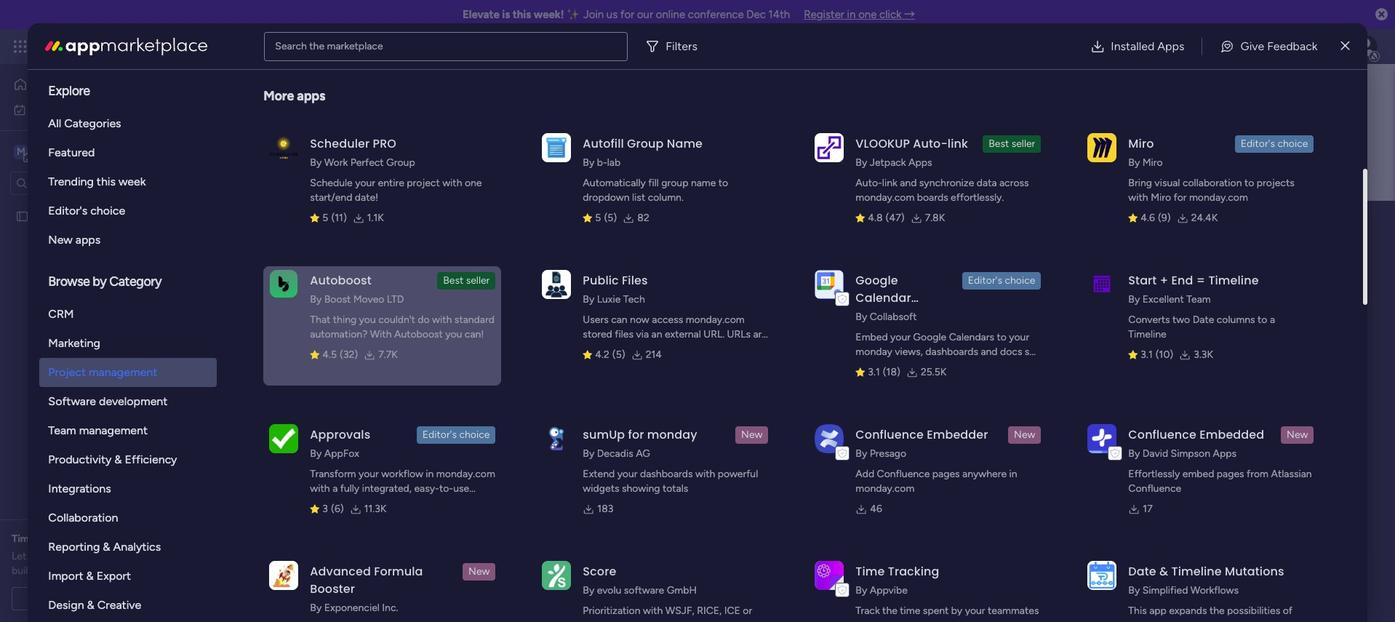 Task type: describe. For each thing, give the bounding box(es) containing it.
date inside this app expands the possibilities of what you can do with date and timelin
[[1229, 619, 1251, 622]]

date inside converts two date columns to a timeline
[[1193, 314, 1215, 326]]

& for creative
[[87, 598, 94, 612]]

see plans button
[[235, 36, 305, 57]]

by left "david" on the right
[[1129, 448, 1141, 460]]

2 vertical spatial this
[[485, 328, 502, 341]]

work
[[324, 156, 348, 169]]

0 vertical spatial management
[[147, 38, 226, 55]]

import
[[48, 569, 83, 583]]

development
[[99, 394, 168, 408]]

1 on from the left
[[895, 619, 906, 622]]

your up views,
[[891, 331, 911, 343]]

calendar
[[856, 290, 912, 306]]

effortlessly embed pages from atlassian confluence
[[1129, 468, 1313, 495]]

work for monday
[[118, 38, 144, 55]]

(32)
[[340, 349, 358, 361]]

you up with at the bottom left of page
[[359, 314, 376, 326]]

your inside schedule your entire project with one start/end date!
[[355, 177, 376, 189]]

review inside transform your workflow in monday.com with a fully integrated, easy-to-use review and approval tool.
[[310, 497, 340, 509]]

in inside embed your google calendars to your monday views, dashboards and docs so you're always in sync!
[[919, 360, 927, 373]]

with inside schedule your entire project with one start/end date!
[[443, 177, 462, 189]]

efficiency
[[125, 453, 177, 466]]

score
[[583, 563, 617, 580]]

one inside schedule your entire project with one start/end date!
[[465, 177, 482, 189]]

atlassian
[[1272, 468, 1313, 480]]

82
[[638, 212, 650, 224]]

dapulse x slim image
[[1342, 37, 1350, 55]]

by miro
[[1129, 156, 1163, 169]]

4.2 (5)
[[596, 349, 626, 361]]

2 vertical spatial workspace
[[504, 328, 554, 341]]

ice
[[725, 605, 741, 617]]

schedule a meeting
[[48, 592, 138, 605]]

by inside autofill group name by b-lab
[[583, 156, 595, 169]]

by up the embed at the bottom of page
[[856, 311, 868, 323]]

with inside extend your dashboards with powerful widgets showing totals
[[696, 468, 716, 480]]

of inside time for an expert review let our experts review what you've built so far. free of charge
[[87, 565, 97, 577]]

4.8 (47)
[[868, 212, 905, 224]]

25.5k
[[921, 366, 947, 378]]

group
[[662, 177, 689, 189]]

monday.com inside add confluence pages anywhere in monday.com
[[856, 482, 915, 495]]

recently
[[435, 328, 472, 341]]

app logo image for by jetpack apps
[[815, 133, 844, 162]]

choice for approvals
[[459, 429, 490, 441]]

and down the that in the left of the page
[[308, 328, 325, 341]]

time for an expert review let our experts review what you've built so far. free of charge
[[12, 533, 170, 577]]

vlookup
[[856, 135, 910, 152]]

teammates
[[988, 605, 1040, 617]]

powerful
[[718, 468, 758, 480]]

0 vertical spatial auto-
[[914, 135, 948, 152]]

in inside add confluence pages anywhere in monday.com
[[1010, 468, 1018, 480]]

and inside this app expands the possibilities of what you can do with date and timelin
[[1253, 619, 1270, 622]]

0 vertical spatial this
[[513, 8, 531, 21]]

in down the standard
[[475, 328, 483, 341]]

export
[[97, 569, 131, 583]]

public board image
[[15, 209, 29, 223]]

can inside users can now access monday.com stored files via an external url. urls are even usable in automations!
[[611, 314, 628, 326]]

by up the that in the left of the page
[[310, 293, 322, 306]]

monday.com inside users can now access monday.com stored files via an external url. urls are even usable in automations!
[[686, 314, 745, 326]]

select product image
[[13, 39, 28, 54]]

auto-link and synchronize data across monday.com boards effortlessly.
[[856, 177, 1029, 204]]

2 vertical spatial monday
[[648, 426, 698, 443]]

register in one click →
[[804, 8, 916, 21]]

converts
[[1129, 314, 1171, 326]]

b-
[[597, 156, 607, 169]]

by left jetpack
[[856, 156, 868, 169]]

new for advanced formula booster
[[469, 565, 490, 578]]

3.1 for 3.1 (18)
[[868, 366, 880, 378]]

& for efficiency
[[115, 453, 122, 466]]

by inside public files by luxie tech
[[583, 293, 595, 306]]

ltd
[[387, 293, 404, 306]]

track the time spent by your teammates working on each item on your board.
[[856, 605, 1040, 622]]

of inside this app expands the possibilities of what you can do with date and timelin
[[1284, 605, 1293, 617]]

3.3k
[[1194, 349, 1214, 361]]

1 horizontal spatial our
[[637, 8, 654, 21]]

expert
[[67, 533, 98, 545]]

the for search
[[310, 40, 325, 52]]

browse by category
[[48, 274, 162, 290]]

editor's choice for google calendar embedded
[[968, 274, 1036, 287]]

column.
[[648, 191, 684, 204]]

to for embed your google calendars to your monday views, dashboards and docs so you're always in sync!
[[997, 331, 1007, 343]]

and inside embed your google calendars to your monday views, dashboards and docs so you're always in sync!
[[981, 346, 998, 358]]

home
[[33, 78, 61, 90]]

to for automatically fill group name to dropdown list column.
[[719, 177, 729, 189]]

reporting & analytics
[[48, 540, 161, 554]]

entire
[[378, 177, 405, 189]]

0 horizontal spatial boards
[[314, 293, 350, 307]]

pages for embedded
[[1217, 468, 1245, 480]]

week!
[[534, 8, 564, 21]]

for inside bring visual collaboration to projects with miro for monday.com
[[1174, 191, 1187, 204]]

(9)
[[1158, 212, 1171, 224]]

invite members image
[[1204, 39, 1219, 54]]

0 vertical spatial miro
[[1129, 135, 1155, 152]]

pro
[[373, 135, 397, 152]]

from
[[1247, 468, 1269, 480]]

0 vertical spatial monday
[[65, 38, 115, 55]]

by up bring
[[1129, 156, 1141, 169]]

click
[[880, 8, 902, 21]]

Main workspace field
[[360, 206, 1337, 239]]

1 horizontal spatial embedded
[[1200, 426, 1265, 443]]

app logo image for by appfox
[[270, 424, 299, 453]]

reporting
[[48, 540, 100, 554]]

public files by luxie tech
[[583, 272, 648, 306]]

thing
[[333, 314, 357, 326]]

your left board.
[[970, 619, 991, 622]]

your inside 'prioritization with wsjf, rice, ice or your own framework'
[[583, 619, 603, 622]]

4.2
[[596, 349, 610, 361]]

users can now access monday.com stored files via an external url. urls are even usable in automations!
[[583, 314, 768, 355]]

boost
[[324, 293, 351, 306]]

main inside "workspace selection" element
[[33, 144, 59, 158]]

1 vertical spatial workspace
[[425, 206, 550, 239]]

best for vlookup auto-link
[[989, 138, 1010, 150]]

editor's for approvals
[[423, 429, 457, 441]]

0 vertical spatial workspace
[[62, 144, 119, 158]]

you down couldn't
[[383, 328, 400, 341]]

by down the booster
[[310, 602, 322, 614]]

approval
[[362, 497, 401, 509]]

rice,
[[697, 605, 722, 617]]

dashboards for powerful
[[640, 468, 693, 480]]

users
[[583, 314, 609, 326]]

booster
[[310, 581, 355, 597]]

group inside autofill group name by b-lab
[[627, 135, 664, 152]]

via
[[636, 328, 649, 341]]

2 vertical spatial review
[[83, 550, 113, 563]]

editor's for google calendar embedded
[[968, 274, 1003, 287]]

test list box
[[0, 201, 186, 425]]

to for converts two date columns to a timeline
[[1258, 314, 1268, 326]]

app logo image for by luxie tech
[[542, 270, 572, 299]]

so inside time for an expert review let our experts review what you've built so far. free of charge
[[34, 565, 45, 577]]

marketplace
[[327, 40, 383, 52]]

dashboards for visited
[[328, 328, 381, 341]]

featured
[[48, 146, 95, 159]]

date & timeline mutations by simplified workflows
[[1129, 563, 1285, 597]]

editor's for miro
[[1241, 138, 1276, 150]]

files
[[615, 328, 634, 341]]

monday.com inside auto-link and synchronize data across monday.com boards effortlessly.
[[856, 191, 915, 204]]

0 horizontal spatial embedded
[[856, 307, 921, 324]]

0 horizontal spatial apps
[[909, 156, 933, 169]]

an inside users can now access monday.com stored files via an external url. urls are even usable in automations!
[[652, 328, 663, 341]]

choice down trending this week
[[90, 204, 125, 218]]

& for export
[[86, 569, 94, 583]]

our inside time for an expert review let our experts review what you've built so far. free of charge
[[29, 550, 44, 563]]

item
[[933, 619, 954, 622]]

bring
[[1129, 177, 1153, 189]]

(5) for public
[[613, 349, 626, 361]]

explore
[[48, 83, 90, 99]]

5 for scheduler pro
[[323, 212, 329, 224]]

1 horizontal spatial main workspace
[[363, 206, 550, 239]]

embed
[[856, 331, 888, 343]]

my work button
[[9, 98, 156, 121]]

your up docs
[[1010, 331, 1030, 343]]

or
[[743, 605, 753, 617]]

collaboration
[[1183, 177, 1243, 189]]

moveo
[[354, 293, 385, 306]]

1 horizontal spatial link
[[948, 135, 969, 152]]

appvibe
[[870, 584, 908, 597]]

you left can!
[[446, 328, 462, 341]]

1 horizontal spatial main
[[363, 206, 419, 239]]

effortlessly
[[1129, 468, 1181, 480]]

by up extend
[[583, 448, 595, 460]]

choice for miro
[[1278, 138, 1309, 150]]

app logo image for by miro
[[1088, 133, 1117, 162]]

register
[[804, 8, 845, 21]]

design & creative
[[48, 598, 141, 612]]

synchronize
[[920, 177, 975, 189]]

app logo image left "david" on the right
[[1088, 424, 1117, 453]]

seller for autoboost
[[466, 274, 490, 287]]

by inside scheduler pro by work perfect group
[[310, 156, 322, 169]]

1 vertical spatial review
[[100, 533, 132, 545]]

app logo image for by excellent team
[[1088, 270, 1117, 299]]

productivity
[[48, 453, 112, 466]]

docs
[[1001, 346, 1023, 358]]

app logo image left "appvibe"
[[815, 561, 844, 590]]

(11)
[[331, 212, 347, 224]]

5 for autofill group name
[[596, 212, 601, 224]]

apps for new apps
[[76, 233, 101, 247]]

categories
[[64, 116, 121, 130]]

app logo image for by exponenciel inc.
[[270, 561, 299, 590]]

start
[[1129, 272, 1157, 289]]

fill
[[649, 177, 659, 189]]

by inside the score by evolu software gmbh
[[583, 584, 595, 597]]

in right register
[[848, 8, 856, 21]]

urls
[[727, 328, 751, 341]]

so inside embed your google calendars to your monday views, dashboards and docs so you're always in sync!
[[1025, 346, 1036, 358]]

monday.com inside transform your workflow in monday.com with a fully integrated, easy-to-use review and approval tool.
[[437, 468, 495, 480]]

google inside embed your google calendars to your monday views, dashboards and docs so you're always in sync!
[[914, 331, 947, 343]]

a inside transform your workflow in monday.com with a fully integrated, easy-to-use review and approval tool.
[[333, 482, 338, 495]]

browse
[[48, 274, 90, 290]]

confluence up "david" on the right
[[1129, 426, 1197, 443]]

elevate is this week! ✨ join us for our online conference dec 14th
[[463, 8, 790, 21]]

in inside users can now access monday.com stored files via an external url. urls are even usable in automations!
[[639, 343, 648, 355]]

editor's down search in workspace 'field'
[[48, 204, 88, 218]]

time tracking by appvibe
[[856, 563, 940, 597]]

confluence inside add confluence pages anywhere in monday.com
[[877, 468, 930, 480]]

google inside google calendar embedded
[[856, 272, 899, 289]]

2 vertical spatial apps
[[1214, 448, 1237, 460]]

with inside transform your workflow in monday.com with a fully integrated, easy-to-use review and approval tool.
[[310, 482, 330, 495]]

brad klo image
[[1355, 35, 1378, 58]]

software
[[624, 584, 665, 597]]

add to favorites image
[[940, 361, 955, 375]]

7.8k
[[925, 212, 945, 224]]

inbox image
[[1172, 39, 1187, 54]]

productivity & efficiency
[[48, 453, 177, 466]]

timeline inside the date & timeline mutations by simplified workflows
[[1172, 563, 1222, 580]]



Task type: locate. For each thing, give the bounding box(es) containing it.
do
[[418, 314, 430, 326], [1192, 619, 1204, 622]]

pages left from
[[1217, 468, 1245, 480]]

0 vertical spatial one
[[859, 8, 877, 21]]

0 vertical spatial best seller
[[989, 138, 1036, 150]]

pages left anywhere
[[933, 468, 960, 480]]

in up easy-
[[426, 468, 434, 480]]

apps right notifications image
[[1158, 39, 1185, 53]]

seller
[[1012, 138, 1036, 150], [466, 274, 490, 287]]

lab
[[607, 156, 621, 169]]

visual
[[1155, 177, 1181, 189]]

2 horizontal spatial dashboards
[[926, 346, 979, 358]]

boards down synchronize
[[918, 191, 949, 204]]

dashboards inside extend your dashboards with powerful widgets showing totals
[[640, 468, 693, 480]]

miro up bring
[[1143, 156, 1163, 169]]

1 horizontal spatial one
[[859, 8, 877, 21]]

time inside time tracking by appvibe
[[856, 563, 885, 580]]

project management
[[48, 365, 157, 379]]

apps up effortlessly embed pages from atlassian confluence
[[1214, 448, 1237, 460]]

1 vertical spatial monday
[[856, 346, 893, 358]]

1 vertical spatial timeline
[[1129, 328, 1167, 341]]

what up charge
[[115, 550, 138, 563]]

the inside track the time spent by your teammates working on each item on your board.
[[883, 605, 898, 617]]

by inside track the time spent by your teammates working on each item on your board.
[[952, 605, 963, 617]]

best seller for vlookup auto-link
[[989, 138, 1036, 150]]

confluence inside effortlessly embed pages from atlassian confluence
[[1129, 482, 1182, 495]]

0 vertical spatial google
[[856, 272, 899, 289]]

boards
[[918, 191, 949, 204], [314, 293, 350, 307]]

management for project management
[[89, 365, 157, 379]]

timeline right =
[[1209, 272, 1259, 289]]

and inside auto-link and synchronize data across monday.com boards effortlessly.
[[900, 177, 917, 189]]

0 horizontal spatial do
[[418, 314, 430, 326]]

(5) down dropdown
[[604, 212, 617, 224]]

1 horizontal spatial team
[[1187, 293, 1212, 306]]

best seller up across
[[989, 138, 1036, 150]]

seller for vlookup auto-link
[[1012, 138, 1036, 150]]

choice for google calendar embedded
[[1005, 274, 1036, 287]]

one left click on the right top of page
[[859, 8, 877, 21]]

monday.com inside bring visual collaboration to projects with miro for monday.com
[[1190, 191, 1249, 204]]

0 vertical spatial dashboards
[[328, 328, 381, 341]]

monday.com down collaboration
[[1190, 191, 1249, 204]]

monday down the embed at the bottom of page
[[856, 346, 893, 358]]

your left teammates
[[965, 605, 986, 617]]

editor's choice
[[1241, 138, 1309, 150], [48, 204, 125, 218], [968, 274, 1036, 287], [423, 429, 490, 441]]

with up framework
[[643, 605, 663, 617]]

to right columns
[[1258, 314, 1268, 326]]

with inside this app expands the possibilities of what you can do with date and timelin
[[1207, 619, 1227, 622]]

0 horizontal spatial 5
[[323, 212, 329, 224]]

team down software
[[48, 424, 76, 437]]

boards and dashboards you visited recently in this workspace
[[274, 328, 554, 341]]

elevate
[[463, 8, 500, 21]]

1 horizontal spatial group
[[627, 135, 664, 152]]

1 horizontal spatial can
[[1174, 619, 1190, 622]]

a down import & export
[[93, 592, 98, 605]]

by up this
[[1129, 584, 1141, 597]]

0 vertical spatial autoboost
[[310, 272, 372, 289]]

editor's choice down search in workspace 'field'
[[48, 204, 125, 218]]

boards inside auto-link and synchronize data across monday.com boards effortlessly.
[[918, 191, 949, 204]]

the inside this app expands the possibilities of what you can do with date and timelin
[[1210, 605, 1225, 617]]

for right us
[[621, 8, 635, 21]]

the for track
[[883, 605, 898, 617]]

1 vertical spatial (5)
[[613, 349, 626, 361]]

0 horizontal spatial group
[[387, 156, 415, 169]]

by right browse
[[93, 274, 107, 290]]

183
[[598, 503, 614, 515]]

1 vertical spatial seller
[[466, 274, 490, 287]]

in inside transform your workflow in monday.com with a fully integrated, easy-to-use review and approval tool.
[[426, 468, 434, 480]]

for down visual at top
[[1174, 191, 1187, 204]]

to inside bring visual collaboration to projects with miro for monday.com
[[1245, 177, 1255, 189]]

by up track
[[856, 584, 868, 597]]

google
[[856, 272, 899, 289], [914, 331, 947, 343]]

1 vertical spatial do
[[1192, 619, 1204, 622]]

timeline up workflows on the right of the page
[[1172, 563, 1222, 580]]

crm
[[48, 307, 74, 321]]

with inside 'prioritization with wsjf, rice, ice or your own framework'
[[643, 605, 663, 617]]

14th
[[769, 8, 790, 21]]

do inside this app expands the possibilities of what you can do with date and timelin
[[1192, 619, 1204, 622]]

automatically
[[583, 177, 646, 189]]

2 horizontal spatial this
[[513, 8, 531, 21]]

automatically fill group name to dropdown list column.
[[583, 177, 729, 204]]

0 vertical spatial link
[[948, 135, 969, 152]]

a inside converts two date columns to a timeline
[[1271, 314, 1276, 326]]

app logo image left vlookup
[[815, 133, 844, 162]]

choice up use
[[459, 429, 490, 441]]

boards up the that in the left of the page
[[314, 293, 350, 307]]

0 horizontal spatial best seller
[[443, 274, 490, 287]]

date right two
[[1193, 314, 1215, 326]]

schedule inside schedule your entire project with one start/end date!
[[310, 177, 353, 189]]

filters button
[[640, 32, 709, 61]]

1 vertical spatial this
[[97, 175, 116, 188]]

0 horizontal spatial dashboards
[[328, 328, 381, 341]]

1 vertical spatial by
[[952, 605, 963, 617]]

recent boards
[[274, 293, 350, 307]]

best seller for autoboost
[[443, 274, 490, 287]]

by left b-
[[583, 156, 595, 169]]

workspace image
[[14, 144, 28, 160]]

for inside time for an expert review let our experts review what you've built so far. free of charge
[[37, 533, 51, 545]]

by inside start + end = timeline by excellent team
[[1129, 293, 1141, 306]]

2 vertical spatial dashboards
[[640, 468, 693, 480]]

by inside the date & timeline mutations by simplified workflows
[[1129, 584, 1141, 597]]

monday work management
[[65, 38, 226, 55]]

& for timeline
[[1160, 563, 1169, 580]]

scheduler pro by work perfect group
[[310, 135, 415, 169]]

& left efficiency
[[115, 453, 122, 466]]

0 horizontal spatial apps
[[76, 233, 101, 247]]

0 horizontal spatial by
[[93, 274, 107, 290]]

2 5 from the left
[[596, 212, 601, 224]]

1 vertical spatial main
[[363, 206, 419, 239]]

new for confluence embedder
[[1015, 429, 1036, 441]]

you inside this app expands the possibilities of what you can do with date and timelin
[[1154, 619, 1171, 622]]

with inside bring visual collaboration to projects with miro for monday.com
[[1129, 191, 1149, 204]]

by jetpack apps
[[856, 156, 933, 169]]

choice up docs
[[1005, 274, 1036, 287]]

1 horizontal spatial date
[[1193, 314, 1215, 326]]

app logo image for by work perfect group
[[270, 133, 299, 162]]

app logo image left the booster
[[270, 561, 299, 590]]

2 horizontal spatial a
[[1271, 314, 1276, 326]]

what
[[115, 550, 138, 563], [1129, 619, 1152, 622]]

pages
[[933, 468, 960, 480], [1217, 468, 1245, 480]]

vlookup auto-link
[[856, 135, 969, 152]]

apps marketplace image
[[45, 37, 208, 55]]

of right 'free'
[[87, 565, 97, 577]]

a
[[1271, 314, 1276, 326], [333, 482, 338, 495], [93, 592, 98, 605]]

of
[[87, 565, 97, 577], [1284, 605, 1293, 617]]

3.1 (10)
[[1141, 349, 1174, 361]]

best for autoboost
[[443, 274, 464, 287]]

1 horizontal spatial apps
[[297, 88, 325, 104]]

app logo image for by decadis ag
[[542, 424, 572, 453]]

2 pages from the left
[[1217, 468, 1245, 480]]

0 vertical spatial an
[[652, 328, 663, 341]]

and inside transform your workflow in monday.com with a fully integrated, easy-to-use review and approval tool.
[[343, 497, 360, 509]]

can!
[[465, 328, 484, 341]]

by appfox
[[310, 448, 359, 460]]

4.5
[[323, 349, 337, 361]]

installed apps
[[1111, 39, 1185, 53]]

standard
[[455, 314, 495, 326]]

1 vertical spatial of
[[1284, 605, 1293, 617]]

& right 'free'
[[86, 569, 94, 583]]

2 vertical spatial timeline
[[1172, 563, 1222, 580]]

team down =
[[1187, 293, 1212, 306]]

1 vertical spatial dashboards
[[926, 346, 979, 358]]

app logo image left start
[[1088, 270, 1117, 299]]

0 horizontal spatial the
[[310, 40, 325, 52]]

dashboards
[[328, 328, 381, 341], [926, 346, 979, 358], [640, 468, 693, 480]]

3.1 left (18) in the right bottom of the page
[[868, 366, 880, 378]]

0 horizontal spatial autoboost
[[310, 272, 372, 289]]

give feedback link
[[1209, 32, 1330, 61]]

one right project on the left top of the page
[[465, 177, 482, 189]]

0 vertical spatial group
[[627, 135, 664, 152]]

1 vertical spatial miro
[[1143, 156, 1163, 169]]

new for confluence embedded
[[1287, 429, 1309, 441]]

of right possibilities
[[1284, 605, 1293, 617]]

miro inside bring visual collaboration to projects with miro for monday.com
[[1151, 191, 1172, 204]]

boards
[[274, 328, 306, 341]]

your inside extend your dashboards with powerful widgets showing totals
[[618, 468, 638, 480]]

2 on from the left
[[956, 619, 968, 622]]

you
[[359, 314, 376, 326], [446, 328, 462, 341], [383, 328, 400, 341], [1154, 619, 1171, 622]]

wsjf,
[[666, 605, 695, 617]]

your inside transform your workflow in monday.com with a fully integrated, easy-to-use review and approval tool.
[[359, 468, 379, 480]]

1 horizontal spatial best seller
[[989, 138, 1036, 150]]

0 horizontal spatial one
[[465, 177, 482, 189]]

schedule down import
[[48, 592, 90, 605]]

david
[[1143, 448, 1169, 460]]

our right let
[[29, 550, 44, 563]]

embedded up the simpson
[[1200, 426, 1265, 443]]

by up item
[[952, 605, 963, 617]]

sync!
[[930, 360, 954, 373]]

this app expands the possibilities of what you can do with date and timelin
[[1129, 605, 1311, 622]]

jetpack
[[870, 156, 907, 169]]

and left docs
[[981, 346, 998, 358]]

date up "simplified"
[[1129, 563, 1157, 580]]

with right project on the left top of the page
[[443, 177, 462, 189]]

workspace selection element
[[14, 143, 122, 162]]

with up "recently"
[[432, 314, 452, 326]]

do inside that thing you couldn't do with standard automation? with autoboost you can!
[[418, 314, 430, 326]]

1 5 from the left
[[323, 212, 329, 224]]

2 horizontal spatial apps
[[1214, 448, 1237, 460]]

app logo image left by miro on the right of the page
[[1088, 133, 1117, 162]]

management for team management
[[79, 424, 148, 437]]

1 vertical spatial auto-
[[856, 177, 883, 189]]

apps inside installed apps button
[[1158, 39, 1185, 53]]

0 vertical spatial date
[[1193, 314, 1215, 326]]

time for time for an expert review
[[12, 533, 35, 545]]

two
[[1173, 314, 1191, 326]]

give
[[1241, 39, 1265, 53]]

by left evolu
[[583, 584, 595, 597]]

group
[[627, 135, 664, 152], [387, 156, 415, 169]]

app logo image left by presago
[[815, 424, 844, 453]]

group inside scheduler pro by work perfect group
[[387, 156, 415, 169]]

1 horizontal spatial on
[[956, 619, 968, 622]]

design
[[48, 598, 84, 612]]

to inside embed your google calendars to your monday views, dashboards and docs so you're always in sync!
[[997, 331, 1007, 343]]

start/end
[[310, 191, 353, 204]]

with inside that thing you couldn't do with standard automation? with autoboost you can!
[[432, 314, 452, 326]]

apps for more apps
[[297, 88, 325, 104]]

give feedback
[[1241, 39, 1318, 53]]

1 vertical spatial a
[[333, 482, 338, 495]]

autoboost up the boost
[[310, 272, 372, 289]]

start + end = timeline by excellent team
[[1129, 272, 1259, 306]]

2 vertical spatial a
[[93, 592, 98, 605]]

dashboards up "totals"
[[640, 468, 693, 480]]

to inside automatically fill group name to dropdown list column.
[[719, 177, 729, 189]]

possibilities
[[1228, 605, 1281, 617]]

app logo image for by boost moveo ltd
[[270, 270, 299, 299]]

3.1 left (10)
[[1141, 349, 1153, 361]]

link inside auto-link and synchronize data across monday.com boards effortlessly.
[[883, 177, 898, 189]]

can up files
[[611, 314, 628, 326]]

by inside time tracking by appvibe
[[856, 584, 868, 597]]

scheduler
[[310, 135, 370, 152]]

own
[[606, 619, 625, 622]]

project
[[48, 365, 86, 379]]

by left the appfox
[[310, 448, 322, 460]]

work for my
[[49, 103, 71, 115]]

app logo image
[[270, 133, 299, 162], [542, 133, 572, 162], [815, 133, 844, 162], [1088, 133, 1117, 162], [270, 270, 299, 299], [542, 270, 572, 299], [815, 270, 844, 299], [1088, 270, 1117, 299], [270, 424, 299, 453], [542, 424, 572, 453], [815, 424, 844, 453], [1088, 424, 1117, 453], [270, 561, 299, 590], [542, 561, 572, 590], [815, 561, 844, 590], [1088, 561, 1117, 590]]

list
[[632, 191, 646, 204]]

embedded down calendar
[[856, 307, 921, 324]]

link up synchronize
[[948, 135, 969, 152]]

time inside time for an expert review let our experts review what you've built so far. free of charge
[[12, 533, 35, 545]]

autofill group name by b-lab
[[583, 135, 703, 169]]

what inside this app expands the possibilities of what you can do with date and timelin
[[1129, 619, 1152, 622]]

confluence
[[856, 426, 924, 443], [1129, 426, 1197, 443], [877, 468, 930, 480], [1129, 482, 1182, 495]]

timeline inside converts two date columns to a timeline
[[1129, 328, 1167, 341]]

1 vertical spatial 3.1
[[868, 366, 880, 378]]

option
[[0, 203, 186, 206]]

1 vertical spatial embedded
[[1200, 426, 1265, 443]]

for up ag
[[628, 426, 644, 443]]

app logo image left sumup
[[542, 424, 572, 453]]

app logo image left autofill
[[542, 133, 572, 162]]

installed
[[1111, 39, 1155, 53]]

dashboards inside embed your google calendars to your monday views, dashboards and docs so you're always in sync!
[[926, 346, 979, 358]]

an right via
[[652, 328, 663, 341]]

0 vertical spatial main
[[33, 144, 59, 158]]

group left name
[[627, 135, 664, 152]]

confluence up "presago"
[[856, 426, 924, 443]]

1 horizontal spatial what
[[1129, 619, 1152, 622]]

1 horizontal spatial of
[[1284, 605, 1293, 617]]

editor's choice for miro
[[1241, 138, 1309, 150]]

main down schedule your entire project with one start/end date!
[[363, 206, 419, 239]]

see plans
[[254, 40, 298, 52]]

by left luxie
[[583, 293, 595, 306]]

review up import & export
[[83, 550, 113, 563]]

editor's choice up calendars on the right bottom
[[968, 274, 1036, 287]]

app logo image left "public"
[[542, 270, 572, 299]]

0 horizontal spatial auto-
[[856, 177, 883, 189]]

more
[[264, 88, 294, 104]]

new for sumup for monday
[[742, 429, 763, 441]]

0 vertical spatial by
[[93, 274, 107, 290]]

0 vertical spatial of
[[87, 565, 97, 577]]

advanced formula booster
[[310, 563, 423, 597]]

apps up the browse by category at the left top of the page
[[76, 233, 101, 247]]

0 vertical spatial team
[[1187, 293, 1212, 306]]

1 horizontal spatial the
[[883, 605, 898, 617]]

5 (11)
[[323, 212, 347, 224]]

best seller
[[989, 138, 1036, 150], [443, 274, 490, 287]]

app logo image for by evolu software gmbh
[[542, 561, 572, 590]]

(5) for autofill
[[604, 212, 617, 224]]

seller up the standard
[[466, 274, 490, 287]]

help image
[[1304, 39, 1319, 54]]

this right is
[[513, 8, 531, 21]]

2 vertical spatial date
[[1229, 619, 1251, 622]]

calendars
[[949, 331, 995, 343]]

embed your google calendars to your monday views, dashboards and docs so you're always in sync!
[[856, 331, 1036, 373]]

one
[[859, 8, 877, 21], [465, 177, 482, 189]]

1 pages from the left
[[933, 468, 960, 480]]

1 vertical spatial boards
[[314, 293, 350, 307]]

your up integrated,
[[359, 468, 379, 480]]

& up charge
[[103, 540, 110, 554]]

autoboost inside that thing you couldn't do with standard automation? with autoboost you can!
[[394, 328, 443, 341]]

home button
[[9, 73, 156, 96]]

with left powerful
[[696, 468, 716, 480]]

can down expands
[[1174, 619, 1190, 622]]

0 vertical spatial so
[[1025, 346, 1036, 358]]

score by evolu software gmbh
[[583, 563, 697, 597]]

2 horizontal spatial monday
[[856, 346, 893, 358]]

sumup
[[583, 426, 625, 443]]

1 horizontal spatial so
[[1025, 346, 1036, 358]]

1 vertical spatial what
[[1129, 619, 1152, 622]]

timeline inside start + end = timeline by excellent team
[[1209, 272, 1259, 289]]

test
[[34, 210, 53, 222]]

with down expands
[[1207, 619, 1227, 622]]

monday inside embed your google calendars to your monday views, dashboards and docs so you're always in sync!
[[856, 346, 893, 358]]

1 vertical spatial apps
[[909, 156, 933, 169]]

&
[[115, 453, 122, 466], [103, 540, 110, 554], [1160, 563, 1169, 580], [86, 569, 94, 583], [87, 598, 94, 612]]

work inside button
[[49, 103, 71, 115]]

a inside button
[[93, 592, 98, 605]]

the right search
[[310, 40, 325, 52]]

0 vertical spatial can
[[611, 314, 628, 326]]

apps image
[[1236, 39, 1251, 54]]

1 vertical spatial team
[[48, 424, 76, 437]]

1 vertical spatial work
[[49, 103, 71, 115]]

& inside the date & timeline mutations by simplified workflows
[[1160, 563, 1169, 580]]

1 horizontal spatial apps
[[1158, 39, 1185, 53]]

1 vertical spatial group
[[387, 156, 415, 169]]

0 horizontal spatial a
[[93, 592, 98, 605]]

schedule inside schedule a meeting button
[[48, 592, 90, 605]]

work up home button
[[118, 38, 144, 55]]

auto- inside auto-link and synchronize data across monday.com boards effortlessly.
[[856, 177, 883, 189]]

app logo image left calendar
[[815, 270, 844, 299]]

an inside time for an expert review let our experts review what you've built so far. free of charge
[[53, 533, 65, 545]]

Search in workspace field
[[31, 175, 122, 191]]

what inside time for an expert review let our experts review what you've built so far. free of charge
[[115, 550, 138, 563]]

0 horizontal spatial schedule
[[48, 592, 90, 605]]

0 horizontal spatial link
[[883, 177, 898, 189]]

pages for embedder
[[933, 468, 960, 480]]

by up 'add'
[[856, 448, 868, 460]]

spent
[[923, 605, 949, 617]]

embedder
[[927, 426, 989, 443]]

1 horizontal spatial autoboost
[[394, 328, 443, 341]]

always
[[886, 360, 917, 373]]

link
[[948, 135, 969, 152], [883, 177, 898, 189]]

1 vertical spatial date
[[1129, 563, 1157, 580]]

time up "appvibe"
[[856, 563, 885, 580]]

that thing you couldn't do with standard automation? with autoboost you can!
[[310, 314, 495, 341]]

apps right more
[[297, 88, 325, 104]]

3.1 for 3.1 (10)
[[1141, 349, 1153, 361]]

pages inside add confluence pages anywhere in monday.com
[[933, 468, 960, 480]]

app
[[1150, 605, 1167, 617]]

seller up across
[[1012, 138, 1036, 150]]

search everything image
[[1272, 39, 1287, 54]]

editor's up workflow
[[423, 429, 457, 441]]

simpson
[[1171, 448, 1211, 460]]

0 vertical spatial schedule
[[310, 177, 353, 189]]

to inside converts two date columns to a timeline
[[1258, 314, 1268, 326]]

schedule for schedule your entire project with one start/end date!
[[310, 177, 353, 189]]

approvals
[[310, 426, 371, 443]]

app logo image for by b-lab
[[542, 133, 572, 162]]

time for time tracking
[[856, 563, 885, 580]]

app logo image for by simplified workflows
[[1088, 561, 1117, 590]]

1 vertical spatial our
[[29, 550, 44, 563]]

0 vertical spatial apps
[[1158, 39, 1185, 53]]

date inside the date & timeline mutations by simplified workflows
[[1129, 563, 1157, 580]]

an
[[652, 328, 663, 341], [53, 533, 65, 545]]

editor's choice for approvals
[[423, 429, 490, 441]]

0 vertical spatial time
[[12, 533, 35, 545]]

app logo image left score
[[542, 561, 572, 590]]

0 vertical spatial our
[[637, 8, 654, 21]]

pages inside effortlessly embed pages from atlassian confluence
[[1217, 468, 1245, 480]]

autoboost
[[310, 272, 372, 289], [394, 328, 443, 341]]

can inside this app expands the possibilities of what you can do with date and timelin
[[1174, 619, 1190, 622]]

main workspace inside "workspace selection" element
[[33, 144, 119, 158]]

1 horizontal spatial google
[[914, 331, 947, 343]]

1 horizontal spatial an
[[652, 328, 663, 341]]

1 horizontal spatial auto-
[[914, 135, 948, 152]]

0 horizontal spatial time
[[12, 533, 35, 545]]

team inside start + end = timeline by excellent team
[[1187, 293, 1212, 306]]

editor's choice up use
[[423, 429, 490, 441]]

& for analytics
[[103, 540, 110, 554]]

collaboration
[[48, 511, 118, 525]]

notifications image
[[1140, 39, 1155, 54]]

analytics
[[113, 540, 161, 554]]

with down 'transform'
[[310, 482, 330, 495]]

0 vertical spatial work
[[118, 38, 144, 55]]

schedule your entire project with one start/end date!
[[310, 177, 482, 204]]

0 horizontal spatial date
[[1129, 563, 1157, 580]]

project
[[407, 177, 440, 189]]

this right can!
[[485, 328, 502, 341]]

1 vertical spatial google
[[914, 331, 947, 343]]

in down via
[[639, 343, 648, 355]]

schedule for schedule a meeting
[[48, 592, 90, 605]]

0 horizontal spatial team
[[48, 424, 76, 437]]

best up the standard
[[443, 274, 464, 287]]



Task type: vqa. For each thing, say whether or not it's contained in the screenshot.
"with" in the Unlock Efficiency with your Ultimate Timesheet Solution
no



